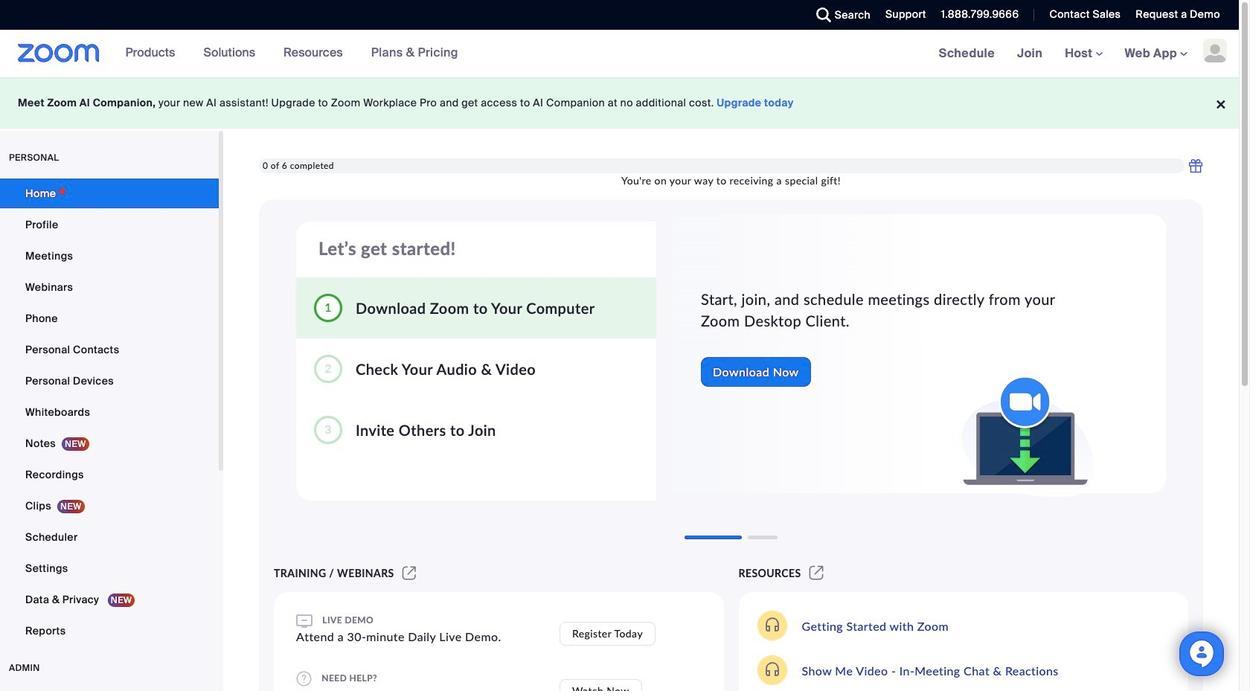 Task type: locate. For each thing, give the bounding box(es) containing it.
window new image
[[400, 567, 418, 580], [807, 567, 826, 580]]

2 window new image from the left
[[807, 567, 826, 580]]

0 horizontal spatial window new image
[[400, 567, 418, 580]]

banner
[[0, 30, 1239, 78]]

menu item
[[0, 689, 219, 691]]

footer
[[0, 77, 1239, 129]]

zoom logo image
[[18, 44, 99, 63]]

1 horizontal spatial window new image
[[807, 567, 826, 580]]



Task type: vqa. For each thing, say whether or not it's contained in the screenshot.
banner
yes



Task type: describe. For each thing, give the bounding box(es) containing it.
profile picture image
[[1204, 39, 1227, 63]]

personal menu menu
[[0, 179, 219, 648]]

1 window new image from the left
[[400, 567, 418, 580]]

meetings navigation
[[928, 30, 1239, 78]]

product information navigation
[[114, 30, 470, 77]]



